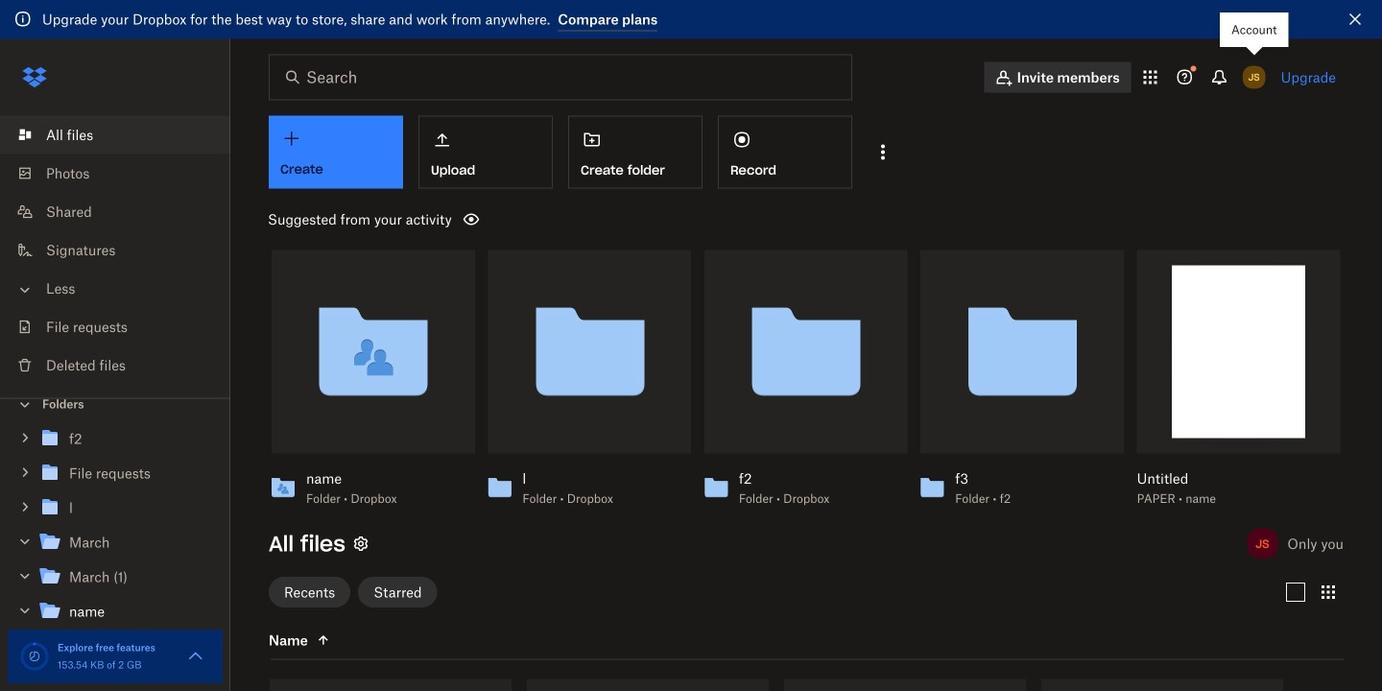 Task type: describe. For each thing, give the bounding box(es) containing it.
folder, f2 row
[[270, 679, 512, 691]]

quota usage image
[[19, 641, 50, 672]]

Search in folder "Dropbox" text field
[[306, 66, 812, 89]]



Task type: locate. For each thing, give the bounding box(es) containing it.
folder settings image
[[349, 532, 372, 555]]

folder, l row
[[784, 679, 1026, 691]]

dropbox image
[[15, 58, 54, 96]]

group
[[0, 418, 230, 643]]

alert
[[0, 0, 1383, 39]]

folder, march row
[[1042, 679, 1284, 691]]

list
[[0, 104, 230, 398]]

list item
[[0, 116, 230, 154]]

folder, file requests row
[[527, 679, 769, 691]]

quota usage progress bar
[[19, 641, 50, 672]]

less image
[[15, 280, 35, 300]]



Task type: vqa. For each thing, say whether or not it's contained in the screenshot.
'Folder, f2' Row
yes



